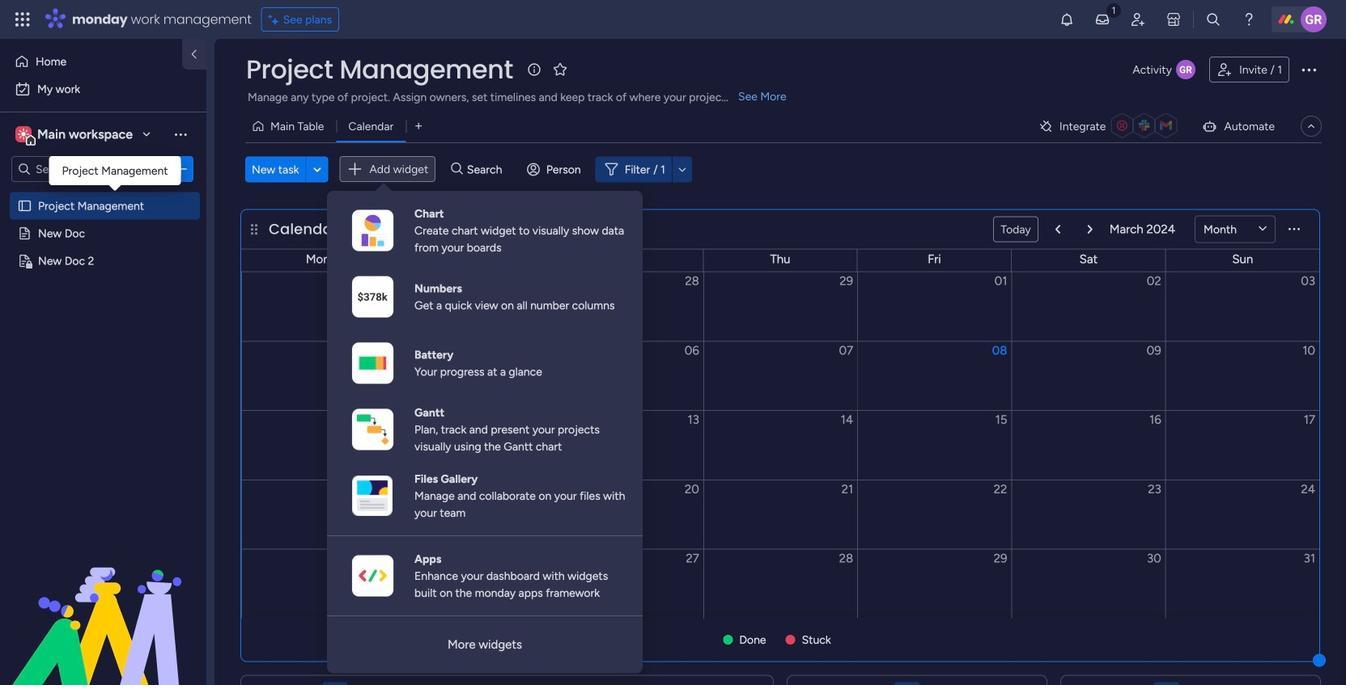 Task type: vqa. For each thing, say whether or not it's contained in the screenshot.
$250
no



Task type: locate. For each thing, give the bounding box(es) containing it.
list box
[[0, 189, 207, 494]]

workspace selection element
[[15, 125, 135, 146]]

options image
[[1300, 60, 1319, 79]]

workspace image
[[15, 126, 32, 143], [18, 126, 29, 143]]

list arrow image
[[1056, 225, 1061, 235], [1088, 225, 1093, 235]]

see plans image
[[269, 10, 283, 29]]

Search field
[[463, 158, 512, 181]]

more dots image
[[1289, 224, 1301, 235]]

None field
[[242, 53, 517, 87], [265, 219, 342, 240], [242, 53, 517, 87], [265, 219, 342, 240]]

arrow down image
[[673, 160, 692, 179]]

angle down image
[[314, 163, 321, 176]]

public board image
[[17, 226, 32, 241]]

invite members image
[[1131, 11, 1147, 28]]

1 workspace image from the left
[[15, 126, 32, 143]]

greg robinson image
[[1301, 6, 1327, 32]]

0 horizontal spatial list arrow image
[[1056, 225, 1061, 235]]

1 horizontal spatial list arrow image
[[1088, 225, 1093, 235]]

show board description image
[[525, 62, 544, 78]]

monday marketplace image
[[1166, 11, 1182, 28]]

option
[[10, 49, 173, 75], [10, 76, 197, 102], [0, 192, 207, 195]]

2 workspace image from the left
[[18, 126, 29, 143]]

1 list arrow image from the left
[[1056, 225, 1061, 235]]

private board image
[[17, 253, 32, 269]]



Task type: describe. For each thing, give the bounding box(es) containing it.
1 vertical spatial option
[[10, 76, 197, 102]]

workspace options image
[[173, 126, 189, 142]]

0 vertical spatial option
[[10, 49, 173, 75]]

search everything image
[[1206, 11, 1222, 28]]

help image
[[1242, 11, 1258, 28]]

update feed image
[[1095, 11, 1111, 28]]

Search in workspace field
[[34, 160, 135, 179]]

2 vertical spatial option
[[0, 192, 207, 195]]

lottie animation element
[[0, 522, 207, 686]]

2 list arrow image from the left
[[1088, 225, 1093, 235]]

v2 search image
[[451, 160, 463, 179]]

options image
[[173, 161, 189, 177]]

public board image
[[17, 198, 32, 214]]

add view image
[[416, 120, 422, 132]]

select product image
[[15, 11, 31, 28]]

notifications image
[[1059, 11, 1076, 28]]

dapulse drag handle 3 image
[[251, 224, 258, 235]]

1 image
[[1107, 1, 1122, 19]]

lottie animation image
[[0, 522, 207, 686]]

add to favorites image
[[552, 61, 568, 77]]

board activity image
[[1177, 60, 1196, 79]]

collapse board header image
[[1306, 120, 1318, 133]]



